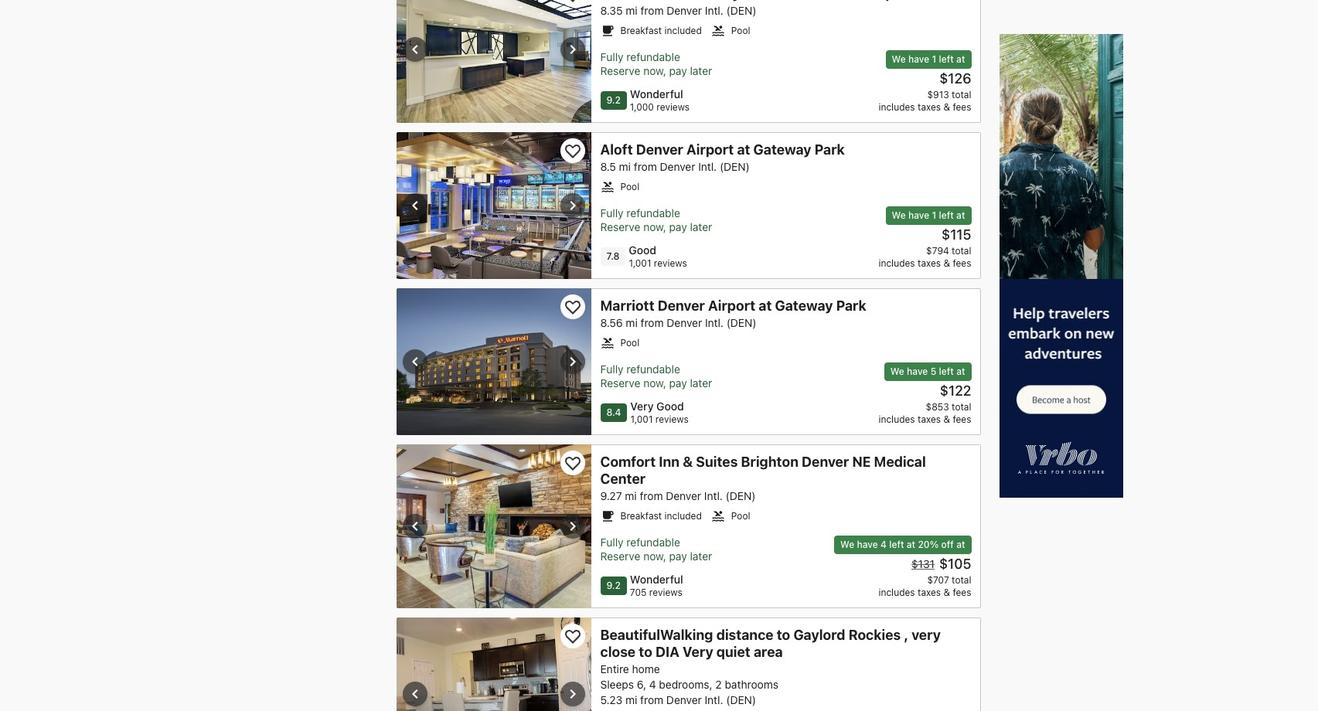 Task type: describe. For each thing, give the bounding box(es) containing it.
includes for $126
[[879, 102, 916, 113]]

airport for marriott
[[708, 298, 756, 314]]

park for marriott denver airport at gateway park
[[837, 298, 867, 314]]

at inside 'marriott denver airport at gateway park 8.56 mi from denver intl. (den)'
[[759, 298, 772, 314]]

$707
[[928, 575, 950, 586]]

8.35
[[601, 4, 623, 17]]

park for aloft denver airport at gateway park
[[815, 142, 845, 158]]

8.4
[[607, 407, 621, 419]]

very inside beautifulwalking distance to gaylord rockies , very close to dia very quiet area entire home sleeps 6, 4 bedrooms, 2 bathrooms 5.23 mi from denver intl. (den)
[[683, 645, 714, 661]]

$913
[[928, 89, 950, 101]]

we have 1 left at $115 $794 total includes taxes & fees
[[879, 210, 972, 269]]

Save Comfort Inn & Suites Brighton Denver NE Medical Center to a trip checkbox
[[560, 451, 585, 476]]

we for $122
[[891, 366, 905, 378]]

reserve for comfort
[[601, 550, 641, 563]]

fully for comfort
[[601, 536, 624, 549]]

airport for aloft
[[687, 142, 734, 158]]

left inside we have 4 left at 20% off at $131 $105 $707 total includes taxes & fees
[[890, 539, 905, 551]]

20%
[[918, 539, 939, 551]]

fully for aloft
[[601, 207, 624, 220]]

mi right 8.35
[[626, 4, 638, 17]]

$131 button
[[910, 558, 937, 572]]

denver right aloft
[[636, 142, 684, 158]]

we have 4 left at 20% off at $131 $105 $707 total includes taxes & fees
[[841, 539, 972, 599]]

reviews inside very good 1,001 reviews
[[656, 414, 689, 426]]

from right 8.35
[[641, 4, 664, 17]]

& for $126
[[944, 102, 951, 113]]

front of property - evening/night image
[[396, 289, 591, 436]]

denver down inn
[[666, 490, 702, 503]]

0 vertical spatial to
[[777, 627, 791, 644]]

pool down aloft
[[621, 181, 640, 193]]

total inside we have 4 left at 20% off at $131 $105 $707 total includes taxes & fees
[[952, 575, 972, 586]]

show previous image for aloft denver airport at gateway park image
[[406, 197, 424, 215]]

very inside very good 1,001 reviews
[[631, 400, 654, 413]]

show previous image for comfort inn & suites brighton denver ne medical center image
[[406, 518, 424, 536]]

& for $122
[[944, 414, 951, 426]]

denver right 8.35
[[667, 4, 702, 17]]

show next image for beautifulwalking distance to gaylord rockies , very close to dia very quiet area image
[[563, 685, 582, 704]]

fees for $115
[[953, 258, 972, 269]]

(den) inside 'marriott denver airport at gateway park 8.56 mi from denver intl. (den)'
[[727, 317, 757, 330]]

8.56
[[601, 317, 623, 330]]

lobby image for $126
[[396, 0, 591, 123]]

,
[[905, 627, 909, 644]]

left for $122
[[939, 366, 954, 378]]

$122
[[940, 383, 972, 399]]

show next image for comfort inn & suites brighton denver ne medical center image
[[563, 518, 582, 536]]

1 vertical spatial to
[[639, 645, 653, 661]]

denver down good 1,001 reviews
[[667, 317, 702, 330]]

rockies
[[849, 627, 901, 644]]

& inside comfort inn & suites brighton denver ne medical center 9.27 mi from denver intl. (den)
[[683, 454, 693, 470]]

1 fully from the top
[[601, 50, 624, 64]]

suites
[[696, 454, 738, 470]]

from inside 'marriott denver airport at gateway park 8.56 mi from denver intl. (den)'
[[641, 317, 664, 330]]

reviews for $115
[[654, 258, 687, 269]]

area
[[754, 645, 783, 661]]

reserve for marriott
[[601, 377, 641, 390]]

fees inside we have 4 left at 20% off at $131 $105 $707 total includes taxes & fees
[[953, 587, 972, 599]]

wonderful 705 reviews
[[630, 573, 684, 599]]

we for $126
[[892, 54, 906, 65]]

small image down 8.56
[[601, 337, 615, 351]]

$131
[[912, 558, 935, 571]]

denver left ne
[[802, 454, 849, 470]]

Save BeautifulWalking distance to Gaylord Rockies , very close to DIA Very quiet area to a trip checkbox
[[560, 624, 585, 649]]

gateway for marriott denver airport at gateway park
[[775, 298, 833, 314]]

mi inside 'marriott denver airport at gateway park 8.56 mi from denver intl. (den)'
[[626, 317, 638, 330]]

(den) inside beautifulwalking distance to gaylord rockies , very close to dia very quiet area entire home sleeps 6, 4 bedrooms, 2 bathrooms 5.23 mi from denver intl. (den)
[[726, 694, 757, 707]]

brighton
[[741, 454, 799, 470]]

1 for $115
[[932, 210, 937, 221]]

later for comfort
[[690, 550, 713, 563]]

small image down 8.35
[[601, 24, 615, 38]]

gateway for aloft denver airport at gateway park
[[754, 142, 812, 158]]

now, for aloft
[[644, 221, 667, 234]]

distance
[[717, 627, 774, 644]]

taxes for $122
[[918, 414, 941, 426]]

includes inside we have 4 left at 20% off at $131 $105 $707 total includes taxes & fees
[[879, 587, 916, 599]]

5.23
[[601, 694, 623, 707]]

have inside we have 4 left at 20% off at $131 $105 $707 total includes taxes & fees
[[857, 539, 878, 551]]

8.35 mi from denver intl. (den)
[[601, 4, 757, 17]]

denver inside beautifulwalking distance to gaylord rockies , very close to dia very quiet area entire home sleeps 6, 4 bedrooms, 2 bathrooms 5.23 mi from denver intl. (den)
[[667, 694, 702, 707]]

reviews for $126
[[657, 102, 690, 113]]

at inside the we have 1 left at $126 $913 total includes taxes & fees
[[957, 54, 966, 65]]

$853
[[926, 402, 950, 413]]

breakfast for $126
[[621, 25, 662, 37]]

taxes inside we have 4 left at 20% off at $131 $105 $707 total includes taxes & fees
[[918, 587, 941, 599]]

medical
[[874, 454, 926, 470]]

4 inside we have 4 left at 20% off at $131 $105 $707 total includes taxes & fees
[[881, 539, 887, 551]]

beautifulwalking distance to gaylord rockies , very close to dia very quiet area entire home sleeps 6, 4 bedrooms, 2 bathrooms 5.23 mi from denver intl. (den)
[[601, 627, 941, 707]]

total for $122
[[952, 402, 972, 413]]

at inside we have 5 left at $122 $853 total includes taxes & fees
[[957, 366, 966, 378]]

aloft
[[601, 142, 633, 158]]

fully refundable reserve now, pay later for aloft
[[601, 207, 713, 234]]

pool down 8.56
[[621, 337, 640, 349]]

705
[[630, 587, 647, 599]]

breakfast included for $126
[[621, 25, 702, 37]]

mi inside beautifulwalking distance to gaylord rockies , very close to dia very quiet area entire home sleeps 6, 4 bedrooms, 2 bathrooms 5.23 mi from denver intl. (den)
[[626, 694, 638, 707]]

gaylord
[[794, 627, 846, 644]]

we have 1 left at $126 $913 total includes taxes & fees
[[879, 54, 972, 113]]

lobby image for 20%
[[396, 445, 591, 609]]

have for $115
[[909, 210, 930, 221]]

2
[[716, 679, 722, 692]]

show next image for aloft denver airport at gateway park image
[[563, 197, 582, 215]]

we have 5 left at $122 $853 total includes taxes & fees
[[879, 366, 972, 426]]

wonderful for taxes
[[630, 88, 684, 101]]

1,000
[[630, 102, 654, 113]]

show previous image for marriott denver airport at gateway park image
[[406, 353, 424, 371]]

pay for comfort
[[669, 550, 687, 563]]

fully refundable reserve now, pay later for marriott
[[601, 363, 713, 390]]

reviews for 20%
[[650, 587, 683, 599]]

9.27
[[601, 490, 622, 503]]

5
[[931, 366, 937, 378]]

very good 1,001 reviews
[[631, 400, 689, 426]]



Task type: vqa. For each thing, say whether or not it's contained in the screenshot.
taxes in the We have 1 left at $115 $794 total includes taxes & fees
yes



Task type: locate. For each thing, give the bounding box(es) containing it.
fully refundable reserve now, pay later up good 1,001 reviews
[[601, 207, 713, 234]]

have inside we have 1 left at $115 $794 total includes taxes & fees
[[909, 210, 930, 221]]

reserve up the 8.4
[[601, 377, 641, 390]]

denver down bedrooms,
[[667, 694, 702, 707]]

refundable up wonderful 705 reviews
[[627, 536, 681, 549]]

from inside comfort inn & suites brighton denver ne medical center 9.27 mi from denver intl. (den)
[[640, 490, 663, 503]]

1,001 inside very good 1,001 reviews
[[631, 414, 653, 426]]

taxes for $126
[[918, 102, 941, 113]]

fees down $122
[[953, 414, 972, 426]]

3 total from the top
[[952, 402, 972, 413]]

mi down center
[[625, 490, 637, 503]]

fully refundable reserve now, pay later up very good 1,001 reviews
[[601, 363, 713, 390]]

have for $126
[[909, 54, 930, 65]]

from inside aloft denver airport at gateway park 8.5 mi from denver intl. (den)
[[634, 160, 657, 173]]

reserve up 1,000
[[601, 64, 641, 78]]

to up home at the bottom of the page
[[639, 645, 653, 661]]

$105
[[940, 556, 972, 573]]

very
[[631, 400, 654, 413], [683, 645, 714, 661]]

4 pay from the top
[[669, 550, 687, 563]]

1 vertical spatial very
[[683, 645, 714, 661]]

3 refundable from the top
[[627, 363, 681, 376]]

denver
[[667, 4, 702, 17], [636, 142, 684, 158], [660, 160, 696, 173], [658, 298, 705, 314], [667, 317, 702, 330], [802, 454, 849, 470], [666, 490, 702, 503], [667, 694, 702, 707]]

4 refundable from the top
[[627, 536, 681, 549]]

have inside the we have 1 left at $126 $913 total includes taxes & fees
[[909, 54, 930, 65]]

taxes down the $707
[[918, 587, 941, 599]]

we inside we have 5 left at $122 $853 total includes taxes & fees
[[891, 366, 905, 378]]

close
[[601, 645, 636, 661]]

pay
[[669, 64, 687, 78], [669, 221, 687, 234], [669, 377, 687, 390], [669, 550, 687, 563]]

pay up wonderful 1,000 reviews
[[669, 64, 687, 78]]

8.5
[[601, 160, 616, 173]]

4 right 6,
[[650, 679, 656, 692]]

0 vertical spatial 9.2
[[607, 95, 621, 106]]

park inside 'marriott denver airport at gateway park 8.56 mi from denver intl. (den)'
[[837, 298, 867, 314]]

breakfast included for 20%
[[621, 511, 702, 522]]

(den)
[[727, 4, 757, 17], [720, 160, 750, 173], [727, 317, 757, 330], [726, 490, 756, 503], [726, 694, 757, 707]]

pay up very good 1,001 reviews
[[669, 377, 687, 390]]

2 1 from the top
[[932, 210, 937, 221]]

3 reserve from the top
[[601, 377, 641, 390]]

mi
[[626, 4, 638, 17], [619, 160, 631, 173], [626, 317, 638, 330], [625, 490, 637, 503], [626, 694, 638, 707]]

reviews inside wonderful 1,000 reviews
[[657, 102, 690, 113]]

mi down marriott on the top of page
[[626, 317, 638, 330]]

wonderful up 1,000
[[630, 88, 684, 101]]

1 vertical spatial 4
[[650, 679, 656, 692]]

9.2 left 705
[[607, 580, 621, 592]]

total for $126
[[952, 89, 972, 101]]

fully refundable reserve now, pay later up wonderful 705 reviews
[[601, 536, 713, 563]]

park inside aloft denver airport at gateway park 8.5 mi from denver intl. (den)
[[815, 142, 845, 158]]

total inside we have 5 left at $122 $853 total includes taxes & fees
[[952, 402, 972, 413]]

4 inside beautifulwalking distance to gaylord rockies , very close to dia very quiet area entire home sleeps 6, 4 bedrooms, 2 bathrooms 5.23 mi from denver intl. (den)
[[650, 679, 656, 692]]

good inside good 1,001 reviews
[[629, 244, 657, 257]]

1 fees from the top
[[953, 102, 972, 113]]

& down the $853
[[944, 414, 951, 426]]

fees inside we have 5 left at $122 $853 total includes taxes & fees
[[953, 414, 972, 426]]

breakfast included down 8.35 mi from denver intl. (den) at the top of page
[[621, 25, 702, 37]]

fees down '$126'
[[953, 102, 972, 113]]

fees down $115 at the top
[[953, 258, 972, 269]]

& right inn
[[683, 454, 693, 470]]

aloft denver airport at gateway park 8.5 mi from denver intl. (den)
[[601, 142, 845, 173]]

reserve
[[601, 64, 641, 78], [601, 221, 641, 234], [601, 377, 641, 390], [601, 550, 641, 563]]

left
[[939, 54, 954, 65], [939, 210, 954, 221], [939, 366, 954, 378], [890, 539, 905, 551]]

$115
[[942, 227, 972, 243]]

small image
[[601, 24, 615, 38], [711, 24, 725, 38], [601, 180, 615, 194], [601, 337, 615, 351]]

refundable for aloft
[[627, 207, 681, 220]]

sleeps
[[601, 679, 634, 692]]

reviews right 705
[[650, 587, 683, 599]]

9.2 for $105
[[607, 580, 621, 592]]

0 horizontal spatial very
[[631, 400, 654, 413]]

pay for marriott
[[669, 377, 687, 390]]

dia
[[656, 645, 680, 661]]

9.2 for taxes
[[607, 95, 621, 106]]

2 lobby image from the top
[[396, 445, 591, 609]]

fully right show next image for homewood suites by hilton denver int'l airport
[[601, 50, 624, 64]]

& inside we have 1 left at $115 $794 total includes taxes & fees
[[944, 258, 951, 269]]

7.8
[[607, 251, 620, 262]]

1 horizontal spatial to
[[777, 627, 791, 644]]

have inside we have 5 left at $122 $853 total includes taxes & fees
[[907, 366, 928, 378]]

1 vertical spatial gateway
[[775, 298, 833, 314]]

airport inside aloft denver airport at gateway park 8.5 mi from denver intl. (den)
[[687, 142, 734, 158]]

1 lobby image from the top
[[396, 0, 591, 123]]

$794
[[927, 245, 950, 257]]

& down $794
[[944, 258, 951, 269]]

1 later from the top
[[690, 64, 713, 78]]

0 horizontal spatial to
[[639, 645, 653, 661]]

9.2 left 1,000
[[607, 95, 621, 106]]

1 total from the top
[[952, 89, 972, 101]]

3 fully from the top
[[601, 363, 624, 376]]

pay up good 1,001 reviews
[[669, 221, 687, 234]]

we for $115
[[892, 210, 906, 221]]

left inside we have 5 left at $122 $853 total includes taxes & fees
[[939, 366, 954, 378]]

includes
[[879, 102, 916, 113], [879, 258, 916, 269], [879, 414, 916, 426], [879, 587, 916, 599]]

4 now, from the top
[[644, 550, 667, 563]]

0 vertical spatial lobby image
[[396, 0, 591, 123]]

1 up $913
[[932, 54, 937, 65]]

wonderful for $105
[[630, 573, 684, 586]]

left inside we have 1 left at $115 $794 total includes taxes & fees
[[939, 210, 954, 221]]

3 includes from the top
[[879, 414, 916, 426]]

taxes for $115
[[918, 258, 941, 269]]

1 vertical spatial lobby image
[[396, 445, 591, 609]]

included down 8.35 mi from denver intl. (den) at the top of page
[[665, 25, 702, 37]]

fees for $126
[[953, 102, 972, 113]]

small image for breakfast included
[[601, 510, 615, 524]]

1,001
[[629, 258, 652, 269], [631, 414, 653, 426]]

wonderful 1,000 reviews
[[630, 88, 690, 113]]

refundable up wonderful 1,000 reviews
[[627, 50, 681, 64]]

1 now, from the top
[[644, 64, 667, 78]]

2 wonderful from the top
[[630, 573, 684, 586]]

now, for marriott
[[644, 377, 667, 390]]

intl. inside comfort inn & suites brighton denver ne medical center 9.27 mi from denver intl. (den)
[[705, 490, 723, 503]]

1 9.2 from the top
[[607, 95, 621, 106]]

from
[[641, 4, 664, 17], [634, 160, 657, 173], [641, 317, 664, 330], [640, 490, 663, 503], [641, 694, 664, 707]]

airport inside 'marriott denver airport at gateway park 8.56 mi from denver intl. (den)'
[[708, 298, 756, 314]]

fully right show next image for aloft denver airport at gateway park
[[601, 207, 624, 220]]

bedrooms,
[[659, 679, 713, 692]]

2 fully refundable reserve now, pay later from the top
[[601, 207, 713, 234]]

left for $126
[[939, 54, 954, 65]]

4 fully from the top
[[601, 536, 624, 549]]

$126
[[940, 71, 972, 87]]

taxes inside we have 5 left at $122 $853 total includes taxes & fees
[[918, 414, 941, 426]]

to
[[777, 627, 791, 644], [639, 645, 653, 661]]

& for $115
[[944, 258, 951, 269]]

now,
[[644, 64, 667, 78], [644, 221, 667, 234], [644, 377, 667, 390], [644, 550, 667, 563]]

small image for pool
[[711, 510, 725, 524]]

1 taxes from the top
[[918, 102, 941, 113]]

2 taxes from the top
[[918, 258, 941, 269]]

1 breakfast from the top
[[621, 25, 662, 37]]

mi inside aloft denver airport at gateway park 8.5 mi from denver intl. (den)
[[619, 160, 631, 173]]

4 reserve from the top
[[601, 550, 641, 563]]

1 horizontal spatial good
[[657, 400, 684, 413]]

reserve for aloft
[[601, 221, 641, 234]]

good up inn
[[657, 400, 684, 413]]

3 pay from the top
[[669, 377, 687, 390]]

1 horizontal spatial 4
[[881, 539, 887, 551]]

included for $126
[[665, 25, 702, 37]]

pool
[[732, 25, 751, 37], [621, 181, 640, 193], [621, 337, 640, 349], [732, 511, 751, 522]]

small image down 8.35 mi from denver intl. (den) at the top of page
[[711, 24, 725, 38]]

have left the '5'
[[907, 366, 928, 378]]

good right 7.8
[[629, 244, 657, 257]]

3 fully refundable reserve now, pay later from the top
[[601, 363, 713, 390]]

reserve up 705
[[601, 550, 641, 563]]

taxes inside we have 1 left at $115 $794 total includes taxes & fees
[[918, 258, 941, 269]]

taxes down $913
[[918, 102, 941, 113]]

very
[[912, 627, 941, 644]]

very right the 8.4
[[631, 400, 654, 413]]

reviews right 1,000
[[657, 102, 690, 113]]

1 up $794
[[932, 210, 937, 221]]

have for $122
[[907, 366, 928, 378]]

0 vertical spatial park
[[815, 142, 845, 158]]

have up $794
[[909, 210, 930, 221]]

1 horizontal spatial small image
[[711, 510, 725, 524]]

0 vertical spatial airport
[[687, 142, 734, 158]]

1 includes from the top
[[879, 102, 916, 113]]

includes inside we have 5 left at $122 $853 total includes taxes & fees
[[879, 414, 916, 426]]

at
[[957, 54, 966, 65], [737, 142, 751, 158], [957, 210, 966, 221], [759, 298, 772, 314], [957, 366, 966, 378], [907, 539, 916, 551], [957, 539, 966, 551]]

1 fully refundable reserve now, pay later from the top
[[601, 50, 713, 78]]

2 later from the top
[[690, 221, 713, 234]]

breakfast for 20%
[[621, 511, 662, 522]]

4 fees from the top
[[953, 587, 972, 599]]

1 reserve from the top
[[601, 64, 641, 78]]

fees inside we have 1 left at $115 $794 total includes taxes & fees
[[953, 258, 972, 269]]

bathrooms
[[725, 679, 779, 692]]

very right dia
[[683, 645, 714, 661]]

from down marriott on the top of page
[[641, 317, 664, 330]]

ne
[[853, 454, 871, 470]]

4
[[881, 539, 887, 551], [650, 679, 656, 692]]

left up $115 at the top
[[939, 210, 954, 221]]

marriott denver airport at gateway park 8.56 mi from denver intl. (den)
[[601, 298, 867, 330]]

taxes down the $853
[[918, 414, 941, 426]]

left for $115
[[939, 210, 954, 221]]

4 taxes from the top
[[918, 587, 941, 599]]

1 vertical spatial park
[[837, 298, 867, 314]]

& down $913
[[944, 102, 951, 113]]

gateway inside 'marriott denver airport at gateway park 8.56 mi from denver intl. (den)'
[[775, 298, 833, 314]]

from down 6,
[[641, 694, 664, 707]]

includes inside we have 1 left at $115 $794 total includes taxes & fees
[[879, 258, 916, 269]]

pool down 8.35 mi from denver intl. (den) at the top of page
[[732, 25, 751, 37]]

1 for $126
[[932, 54, 937, 65]]

fully right the show next image for comfort inn & suites brighton denver ne medical center at the bottom left of the page
[[601, 536, 624, 549]]

fully refundable reserve now, pay later up wonderful 1,000 reviews
[[601, 50, 713, 78]]

2 refundable from the top
[[627, 207, 681, 220]]

4 fully refundable reserve now, pay later from the top
[[601, 536, 713, 563]]

we inside the we have 1 left at $126 $913 total includes taxes & fees
[[892, 54, 906, 65]]

inn
[[659, 454, 680, 470]]

off
[[942, 539, 954, 551]]

later
[[690, 64, 713, 78], [690, 221, 713, 234], [690, 377, 713, 390], [690, 550, 713, 563]]

intl. inside aloft denver airport at gateway park 8.5 mi from denver intl. (den)
[[699, 160, 717, 173]]

1 vertical spatial 1,001
[[631, 414, 653, 426]]

4 includes from the top
[[879, 587, 916, 599]]

1 pay from the top
[[669, 64, 687, 78]]

(den) inside comfort inn & suites brighton denver ne medical center 9.27 mi from denver intl. (den)
[[726, 490, 756, 503]]

0 vertical spatial 1
[[932, 54, 937, 65]]

taxes
[[918, 102, 941, 113], [918, 258, 941, 269], [918, 414, 941, 426], [918, 587, 941, 599]]

lobby image
[[396, 0, 591, 123], [396, 445, 591, 609]]

3 now, from the top
[[644, 377, 667, 390]]

pool down comfort inn & suites brighton denver ne medical center 9.27 mi from denver intl. (den)
[[732, 511, 751, 522]]

wonderful inside wonderful 1,000 reviews
[[630, 88, 684, 101]]

have
[[909, 54, 930, 65], [909, 210, 930, 221], [907, 366, 928, 378], [857, 539, 878, 551]]

total down $105
[[952, 575, 972, 586]]

small image down 8.5
[[601, 180, 615, 194]]

entire
[[601, 663, 629, 676]]

taxes down $794
[[918, 258, 941, 269]]

comfort inn & suites brighton denver ne medical center 9.27 mi from denver intl. (den)
[[601, 454, 926, 503]]

2 total from the top
[[952, 245, 972, 257]]

& inside the we have 1 left at $126 $913 total includes taxes & fees
[[944, 102, 951, 113]]

left right the '5'
[[939, 366, 954, 378]]

from right 8.5
[[634, 160, 657, 173]]

we inside we have 1 left at $115 $794 total includes taxes & fees
[[892, 210, 906, 221]]

later for marriott
[[690, 377, 713, 390]]

2 fully from the top
[[601, 207, 624, 220]]

refundable for comfort
[[627, 536, 681, 549]]

park
[[815, 142, 845, 158], [837, 298, 867, 314]]

center
[[601, 471, 646, 487]]

now, up wonderful 705 reviews
[[644, 550, 667, 563]]

1 vertical spatial airport
[[708, 298, 756, 314]]

total down '$126'
[[952, 89, 972, 101]]

1 wonderful from the top
[[630, 88, 684, 101]]

refundable for marriott
[[627, 363, 681, 376]]

includes inside the we have 1 left at $126 $913 total includes taxes & fees
[[879, 102, 916, 113]]

from down center
[[640, 490, 663, 503]]

0 vertical spatial included
[[665, 25, 702, 37]]

wonderful
[[630, 88, 684, 101], [630, 573, 684, 586]]

1
[[932, 54, 937, 65], [932, 210, 937, 221]]

restaurant image
[[396, 132, 591, 279]]

2 9.2 from the top
[[607, 580, 621, 592]]

total down $115 at the top
[[952, 245, 972, 257]]

includes for $115
[[879, 258, 916, 269]]

0 vertical spatial gateway
[[754, 142, 812, 158]]

1 vertical spatial good
[[657, 400, 684, 413]]

0 horizontal spatial small image
[[601, 510, 615, 524]]

have left 20%
[[857, 539, 878, 551]]

good
[[629, 244, 657, 257], [657, 400, 684, 413]]

1 vertical spatial 1
[[932, 210, 937, 221]]

1,001 right the 8.4
[[631, 414, 653, 426]]

1 inside we have 1 left at $115 $794 total includes taxes & fees
[[932, 210, 937, 221]]

breakfast
[[621, 25, 662, 37], [621, 511, 662, 522]]

3 fees from the top
[[953, 414, 972, 426]]

later for aloft
[[690, 221, 713, 234]]

mi inside comfort inn & suites brighton denver ne medical center 9.27 mi from denver intl. (den)
[[625, 490, 637, 503]]

left up '$126'
[[939, 54, 954, 65]]

2 small image from the left
[[711, 510, 725, 524]]

4 left 20%
[[881, 539, 887, 551]]

total for $115
[[952, 245, 972, 257]]

reviews up inn
[[656, 414, 689, 426]]

0 vertical spatial 1,001
[[629, 258, 652, 269]]

now, for comfort
[[644, 550, 667, 563]]

& inside we have 4 left at 20% off at $131 $105 $707 total includes taxes & fees
[[944, 587, 951, 599]]

0 vertical spatial good
[[629, 244, 657, 257]]

breakfast included down center
[[621, 511, 702, 522]]

1 vertical spatial breakfast included
[[621, 511, 702, 522]]

2 includes from the top
[[879, 258, 916, 269]]

3 later from the top
[[690, 377, 713, 390]]

intl.
[[705, 4, 724, 17], [699, 160, 717, 173], [705, 317, 724, 330], [705, 490, 723, 503], [705, 694, 724, 707]]

0 vertical spatial very
[[631, 400, 654, 413]]

fees for $122
[[953, 414, 972, 426]]

total inside the we have 1 left at $126 $913 total includes taxes & fees
[[952, 89, 972, 101]]

refundable
[[627, 50, 681, 64], [627, 207, 681, 220], [627, 363, 681, 376], [627, 536, 681, 549]]

6,
[[637, 679, 647, 692]]

to up area
[[777, 627, 791, 644]]

2 reserve from the top
[[601, 221, 641, 234]]

1 vertical spatial 9.2
[[607, 580, 621, 592]]

breakfast down 8.35
[[621, 25, 662, 37]]

2 now, from the top
[[644, 221, 667, 234]]

small image
[[601, 510, 615, 524], [711, 510, 725, 524]]

fully
[[601, 50, 624, 64], [601, 207, 624, 220], [601, 363, 624, 376], [601, 536, 624, 549]]

good inside very good 1,001 reviews
[[657, 400, 684, 413]]

1 breakfast included from the top
[[621, 25, 702, 37]]

reviews inside good 1,001 reviews
[[654, 258, 687, 269]]

4 later from the top
[[690, 550, 713, 563]]

1 included from the top
[[665, 25, 702, 37]]

1 horizontal spatial very
[[683, 645, 714, 661]]

2 included from the top
[[665, 511, 702, 522]]

fully right show next image for marriott denver airport at gateway park
[[601, 363, 624, 376]]

denver down wonderful 1,000 reviews
[[660, 160, 696, 173]]

& down the $707
[[944, 587, 951, 599]]

quiet
[[717, 645, 751, 661]]

0 vertical spatial breakfast included
[[621, 25, 702, 37]]

denver right marriott on the top of page
[[658, 298, 705, 314]]

1,001 right 7.8
[[629, 258, 652, 269]]

2 breakfast included from the top
[[621, 511, 702, 522]]

beautifulwalking
[[601, 627, 714, 644]]

pay up wonderful 705 reviews
[[669, 550, 687, 563]]

now, up very good 1,001 reviews
[[644, 377, 667, 390]]

show next image for homewood suites by hilton denver int'l airport image
[[563, 40, 582, 59]]

1 refundable from the top
[[627, 50, 681, 64]]

fully refundable reserve now, pay later for comfort
[[601, 536, 713, 563]]

left left 20%
[[890, 539, 905, 551]]

included down inn
[[665, 511, 702, 522]]

home
[[632, 663, 660, 676]]

includes for $122
[[879, 414, 916, 426]]

fees inside the we have 1 left at $126 $913 total includes taxes & fees
[[953, 102, 972, 113]]

reviews right 7.8
[[654, 258, 687, 269]]

2 pay from the top
[[669, 221, 687, 234]]

refundable up good 1,001 reviews
[[627, 207, 681, 220]]

wonderful up 705
[[630, 573, 684, 586]]

1 vertical spatial wonderful
[[630, 573, 684, 586]]

airport
[[687, 142, 734, 158], [708, 298, 756, 314]]

from inside beautifulwalking distance to gaylord rockies , very close to dia very quiet area entire home sleeps 6, 4 bedrooms, 2 bathrooms 5.23 mi from denver intl. (den)
[[641, 694, 664, 707]]

4 total from the top
[[952, 575, 972, 586]]

0 vertical spatial breakfast
[[621, 25, 662, 37]]

Save Marriott Denver Airport at Gateway Park to a trip checkbox
[[560, 295, 585, 320]]

1 inside the we have 1 left at $126 $913 total includes taxes & fees
[[932, 54, 937, 65]]

0 horizontal spatial 4
[[650, 679, 656, 692]]

left inside the we have 1 left at $126 $913 total includes taxes & fees
[[939, 54, 954, 65]]

small image down 9.27 in the bottom of the page
[[601, 510, 615, 524]]

& inside we have 5 left at $122 $853 total includes taxes & fees
[[944, 414, 951, 426]]

1 small image from the left
[[601, 510, 615, 524]]

small image down "suites"
[[711, 510, 725, 524]]

show next image for marriott denver airport at gateway park image
[[563, 353, 582, 371]]

0 horizontal spatial good
[[629, 244, 657, 257]]

1 vertical spatial breakfast
[[621, 511, 662, 522]]

3 taxes from the top
[[918, 414, 941, 426]]

marriott
[[601, 298, 655, 314]]

we inside we have 4 left at 20% off at $131 $105 $707 total includes taxes & fees
[[841, 539, 855, 551]]

1,001 inside good 1,001 reviews
[[629, 258, 652, 269]]

intl. inside beautifulwalking distance to gaylord rockies , very close to dia very quiet area entire home sleeps 6, 4 bedrooms, 2 bathrooms 5.23 mi from denver intl. (den)
[[705, 694, 724, 707]]

total
[[952, 89, 972, 101], [952, 245, 972, 257], [952, 402, 972, 413], [952, 575, 972, 586]]

breakfast included
[[621, 25, 702, 37], [621, 511, 702, 522]]

good 1,001 reviews
[[629, 244, 687, 269]]

mi down 6,
[[626, 694, 638, 707]]

mi right 8.5
[[619, 160, 631, 173]]

2 fees from the top
[[953, 258, 972, 269]]

have up $913
[[909, 54, 930, 65]]

taxes inside the we have 1 left at $126 $913 total includes taxes & fees
[[918, 102, 941, 113]]

total down $122
[[952, 402, 972, 413]]

private kitchen image
[[396, 618, 591, 712]]

included for 20%
[[665, 511, 702, 522]]

fully refundable reserve now, pay later
[[601, 50, 713, 78], [601, 207, 713, 234], [601, 363, 713, 390], [601, 536, 713, 563]]

refundable up very good 1,001 reviews
[[627, 363, 681, 376]]

(den) inside aloft denver airport at gateway park 8.5 mi from denver intl. (den)
[[720, 160, 750, 173]]

reserve up 7.8
[[601, 221, 641, 234]]

fees
[[953, 102, 972, 113], [953, 258, 972, 269], [953, 414, 972, 426], [953, 587, 972, 599]]

show previous image for homewood suites by hilton denver int'l airport image
[[406, 40, 424, 59]]

intl. inside 'marriott denver airport at gateway park 8.56 mi from denver intl. (den)'
[[705, 317, 724, 330]]

show previous image for beautifulwalking distance to gaylord rockies , very close to dia very quiet area image
[[406, 685, 424, 704]]

we
[[892, 54, 906, 65], [892, 210, 906, 221], [891, 366, 905, 378], [841, 539, 855, 551]]

fees down $105
[[953, 587, 972, 599]]

reviews inside wonderful 705 reviews
[[650, 587, 683, 599]]

&
[[944, 102, 951, 113], [944, 258, 951, 269], [944, 414, 951, 426], [683, 454, 693, 470], [944, 587, 951, 599]]

gateway
[[754, 142, 812, 158], [775, 298, 833, 314]]

at inside aloft denver airport at gateway park 8.5 mi from denver intl. (den)
[[737, 142, 751, 158]]

at inside we have 1 left at $115 $794 total includes taxes & fees
[[957, 210, 966, 221]]

0 vertical spatial 4
[[881, 539, 887, 551]]

fully for marriott
[[601, 363, 624, 376]]

1 vertical spatial included
[[665, 511, 702, 522]]

reviews
[[657, 102, 690, 113], [654, 258, 687, 269], [656, 414, 689, 426], [650, 587, 683, 599]]

pay for aloft
[[669, 221, 687, 234]]

1 1 from the top
[[932, 54, 937, 65]]

comfort
[[601, 454, 656, 470]]

total inside we have 1 left at $115 $794 total includes taxes & fees
[[952, 245, 972, 257]]

2 breakfast from the top
[[621, 511, 662, 522]]

Save Aloft Denver Airport at Gateway Park to a trip checkbox
[[560, 139, 585, 163]]

now, up good 1,001 reviews
[[644, 221, 667, 234]]

gateway inside aloft denver airport at gateway park 8.5 mi from denver intl. (den)
[[754, 142, 812, 158]]

included
[[665, 25, 702, 37], [665, 511, 702, 522]]

0 vertical spatial wonderful
[[630, 88, 684, 101]]

9.2
[[607, 95, 621, 106], [607, 580, 621, 592]]



